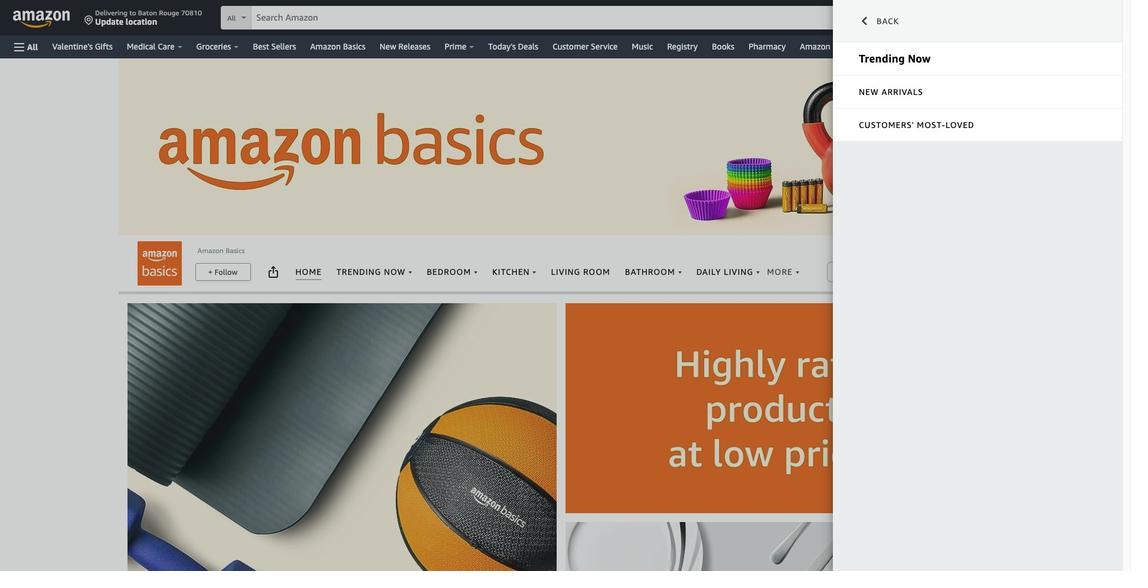 Task type: describe. For each thing, give the bounding box(es) containing it.
books link
[[705, 38, 742, 55]]

valentine's gifts
[[52, 41, 113, 51]]

baton
[[138, 8, 157, 17]]

all inside search box
[[227, 14, 236, 22]]

amazon home
[[800, 41, 855, 51]]

cards
[[928, 41, 949, 51]]

today's
[[488, 41, 516, 51]]

amazon basics inside navigation 'navigation'
[[310, 41, 365, 51]]

registry
[[667, 41, 698, 51]]

1 horizontal spatial amazon basics link
[[303, 38, 372, 55]]

All search field
[[221, 6, 873, 31]]

back button
[[833, 0, 1122, 43]]

releases
[[398, 41, 430, 51]]

best sellers link
[[246, 38, 303, 55]]

stores
[[999, 41, 1022, 51]]

groceries link
[[189, 38, 246, 55]]

1 gift from the left
[[912, 41, 926, 51]]

find a gift
[[1036, 41, 1075, 51]]

luxury stores link
[[964, 38, 1029, 55]]

amazon home link
[[793, 38, 862, 55]]

luxury stores
[[971, 41, 1022, 51]]

search image
[[831, 265, 845, 279]]

books
[[712, 41, 734, 51]]

update
[[95, 17, 123, 27]]

medical
[[127, 41, 156, 51]]

registry link
[[660, 38, 705, 55]]

amazon for the right amazon basics link
[[310, 41, 341, 51]]

care
[[158, 41, 174, 51]]

fashion link
[[862, 38, 905, 55]]

back to
[[877, 16, 917, 26]]

all inside button
[[27, 42, 38, 52]]

70810
[[181, 8, 202, 17]]

back for back
[[877, 16, 899, 26]]

all button
[[9, 35, 43, 58]]

gift inside 'link'
[[1061, 41, 1075, 51]]

basics inside navigation 'navigation'
[[343, 41, 365, 51]]

location
[[126, 17, 157, 27]]

customer
[[552, 41, 589, 51]]

sellers
[[271, 41, 296, 51]]

valentine's
[[52, 41, 93, 51]]

groceries
[[196, 41, 231, 51]]

choose a language for shopping. image
[[920, 21, 925, 23]]

+
[[208, 267, 213, 277]]

medical care
[[127, 41, 174, 51]]

home
[[833, 41, 855, 51]]

today's deals
[[488, 41, 538, 51]]

service
[[591, 41, 618, 51]]

+ follow
[[208, 267, 238, 277]]

0 horizontal spatial amazon
[[197, 246, 224, 255]]

back to button
[[833, 0, 1113, 43]]

fashion
[[869, 41, 898, 51]]



Task type: vqa. For each thing, say whether or not it's contained in the screenshot.
LIVE associated with 3rd LIVE LINK from right
no



Task type: locate. For each thing, give the bounding box(es) containing it.
0 horizontal spatial to
[[129, 8, 136, 17]]

to
[[129, 8, 136, 17], [902, 16, 914, 26]]

0 horizontal spatial basics
[[225, 246, 245, 255]]

find a gift link
[[1029, 38, 1083, 55]]

None submit
[[847, 6, 873, 30]]

follow
[[215, 267, 238, 277]]

amazon image
[[13, 11, 70, 28]]

0 horizontal spatial amazon basics
[[197, 246, 245, 255]]

a
[[1055, 41, 1059, 51]]

gifts
[[95, 41, 113, 51]]

pharmacy link
[[742, 38, 793, 55]]

back inside 'button'
[[877, 16, 899, 26]]

share image
[[266, 265, 280, 279]]

best sellers
[[253, 41, 296, 51]]

medical care link
[[120, 38, 189, 55]]

0 vertical spatial amazon basics
[[310, 41, 365, 51]]

basics
[[343, 41, 365, 51], [225, 246, 245, 255]]

deals
[[518, 41, 538, 51]]

1 vertical spatial amazon basics link
[[197, 246, 245, 255]]

0 vertical spatial basics
[[343, 41, 365, 51]]

amazon for amazon home link
[[800, 41, 830, 51]]

none submit inside all search box
[[847, 6, 873, 30]]

delivering to baton rouge 70810 update location
[[95, 8, 202, 27]]

2 gift from the left
[[1061, 41, 1075, 51]]

amazon basics
[[310, 41, 365, 51], [197, 246, 245, 255]]

amazon basics left new
[[310, 41, 365, 51]]

to left choose a language for shopping. image
[[902, 16, 914, 26]]

pharmacy
[[749, 41, 786, 51]]

delivering
[[95, 8, 128, 17]]

gift cards
[[912, 41, 949, 51]]

amazon basics logo image
[[138, 241, 182, 286]]

to left baton
[[129, 8, 136, 17]]

all down 'amazon' image
[[27, 42, 38, 52]]

music link
[[625, 38, 660, 55]]

back inside button
[[877, 16, 899, 26]]

music
[[632, 41, 653, 51]]

to for back
[[902, 16, 914, 26]]

to inside delivering to baton rouge 70810 update location
[[129, 8, 136, 17]]

back
[[877, 16, 899, 26], [877, 16, 899, 26]]

prime
[[444, 41, 466, 51]]

back for back to
[[877, 16, 899, 26]]

valentine's gifts link
[[45, 38, 120, 55]]

find
[[1036, 41, 1053, 51]]

0 horizontal spatial gift
[[912, 41, 926, 51]]

to for delivering
[[129, 8, 136, 17]]

new releases link
[[372, 38, 437, 55]]

1 horizontal spatial amazon
[[310, 41, 341, 51]]

luxury
[[971, 41, 996, 51]]

prime link
[[437, 38, 481, 55]]

0 vertical spatial amazon basics link
[[303, 38, 372, 55]]

customer service link
[[545, 38, 625, 55]]

1 vertical spatial amazon basics
[[197, 246, 245, 255]]

Search all Amazon Basics search field
[[849, 262, 975, 282]]

0 vertical spatial all
[[227, 14, 236, 22]]

1 horizontal spatial all
[[227, 14, 236, 22]]

new releases
[[380, 41, 430, 51]]

gift right a
[[1061, 41, 1075, 51]]

gift
[[912, 41, 926, 51], [1061, 41, 1075, 51]]

amazon up +
[[197, 246, 224, 255]]

navigation navigation
[[0, 0, 1122, 58]]

sell link
[[1083, 38, 1111, 55]]

Search Amazon text field
[[251, 6, 847, 29]]

amazon left 'home'
[[800, 41, 830, 51]]

0 horizontal spatial amazon basics link
[[197, 246, 245, 255]]

gift cards link
[[905, 38, 964, 55]]

amazon right sellers on the top of the page
[[310, 41, 341, 51]]

1 horizontal spatial basics
[[343, 41, 365, 51]]

rouge
[[159, 8, 179, 17]]

1 vertical spatial basics
[[225, 246, 245, 255]]

sell
[[1090, 41, 1103, 51]]

basics up follow
[[225, 246, 245, 255]]

+ follow button
[[196, 264, 250, 280]]

amazon basics link up + follow button
[[197, 246, 245, 255]]

amazon
[[310, 41, 341, 51], [800, 41, 830, 51], [197, 246, 224, 255]]

basics left new
[[343, 41, 365, 51]]

1 horizontal spatial amazon basics
[[310, 41, 365, 51]]

1 vertical spatial all
[[27, 42, 38, 52]]

to inside button
[[902, 16, 914, 26]]

1 horizontal spatial gift
[[1061, 41, 1075, 51]]

1 horizontal spatial to
[[902, 16, 914, 26]]

today's deals link
[[481, 38, 545, 55]]

new
[[380, 41, 396, 51]]

gift left cards
[[912, 41, 926, 51]]

amazon basics up + follow button
[[197, 246, 245, 255]]

all up groceries 'link'
[[227, 14, 236, 22]]

2 horizontal spatial amazon
[[800, 41, 830, 51]]

amazon basics link
[[303, 38, 372, 55], [197, 246, 245, 255]]

0 horizontal spatial all
[[27, 42, 38, 52]]

amazon basics link left new
[[303, 38, 372, 55]]

customer service
[[552, 41, 618, 51]]

all
[[227, 14, 236, 22], [27, 42, 38, 52]]

best
[[253, 41, 269, 51]]



